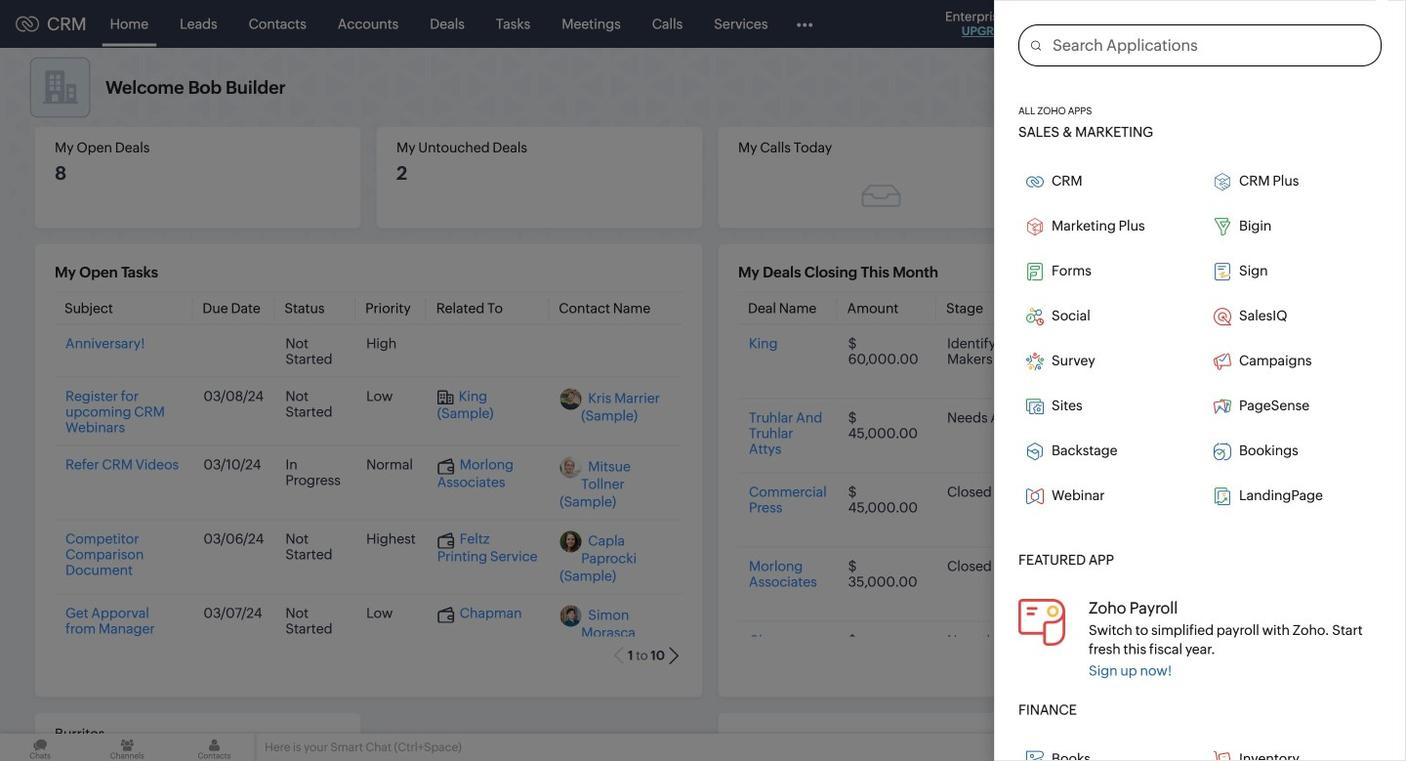 Task type: describe. For each thing, give the bounding box(es) containing it.
calendar image
[[1200, 16, 1216, 32]]

search element
[[1111, 0, 1151, 48]]

profile image
[[1319, 8, 1350, 40]]

chats image
[[0, 734, 80, 761]]

search image
[[1122, 16, 1139, 32]]

Search Applications text field
[[1041, 25, 1381, 65]]

create menu element
[[1063, 0, 1111, 47]]



Task type: locate. For each thing, give the bounding box(es) containing it.
logo image
[[16, 16, 39, 32]]

zoho payroll image
[[1019, 599, 1066, 646]]

signals image
[[1163, 16, 1176, 32]]

signals element
[[1151, 0, 1188, 48]]

channels image
[[87, 734, 167, 761]]

profile element
[[1307, 0, 1362, 47]]

create menu image
[[1075, 12, 1099, 36]]

contacts image
[[174, 734, 255, 761]]



Task type: vqa. For each thing, say whether or not it's contained in the screenshot.
Search Applications text box
yes



